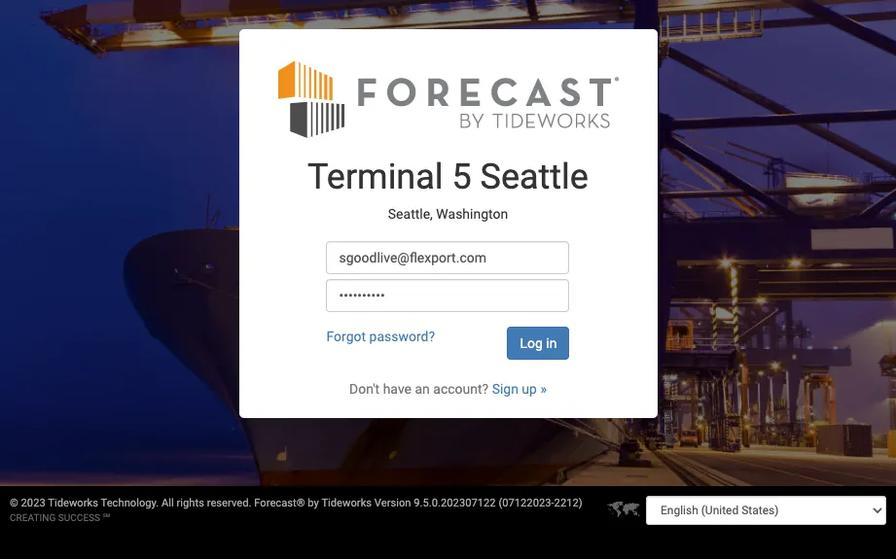 Task type: locate. For each thing, give the bounding box(es) containing it.
log in button
[[508, 327, 570, 360]]

forecast®
[[254, 498, 305, 510]]

by
[[308, 498, 319, 510]]

Password password field
[[327, 279, 570, 313]]

seattle,
[[388, 206, 433, 222]]

up
[[522, 382, 537, 397]]

terminal
[[308, 157, 444, 198]]

tideworks
[[48, 498, 98, 510], [322, 498, 372, 510]]

»
[[541, 382, 547, 397]]

version
[[375, 498, 411, 510]]

tideworks up the success
[[48, 498, 98, 510]]

tideworks right the by in the left of the page
[[322, 498, 372, 510]]

1 horizontal spatial tideworks
[[322, 498, 372, 510]]

0 horizontal spatial tideworks
[[48, 498, 98, 510]]

in
[[547, 336, 557, 351]]

account?
[[434, 382, 489, 397]]

9.5.0.202307122
[[414, 498, 496, 510]]

creating
[[10, 513, 56, 524]]

℠
[[103, 513, 110, 524]]

have
[[383, 382, 412, 397]]

washington
[[436, 206, 508, 222]]

don't have an account? sign up »
[[350, 382, 547, 397]]

2212)
[[555, 498, 583, 510]]

forecast® by tideworks image
[[278, 58, 619, 139]]

© 2023 tideworks technology. all rights reserved. forecast® by tideworks version 9.5.0.202307122 (07122023-2212) creating success ℠
[[10, 498, 583, 524]]

seattle
[[481, 157, 589, 198]]



Task type: describe. For each thing, give the bounding box(es) containing it.
©
[[10, 498, 18, 510]]

forgot
[[327, 329, 366, 345]]

an
[[415, 382, 430, 397]]

terminal 5 seattle seattle, washington
[[308, 157, 589, 222]]

sign up » link
[[492, 382, 547, 397]]

5
[[452, 157, 472, 198]]

forgot password? log in
[[327, 329, 557, 351]]

sign
[[492, 382, 519, 397]]

forgot password? link
[[327, 329, 435, 345]]

log
[[520, 336, 543, 351]]

don't
[[350, 382, 380, 397]]

1 tideworks from the left
[[48, 498, 98, 510]]

reserved.
[[207, 498, 252, 510]]

password?
[[370, 329, 435, 345]]

2 tideworks from the left
[[322, 498, 372, 510]]

Email or username text field
[[327, 241, 570, 275]]

(07122023-
[[499, 498, 555, 510]]

rights
[[177, 498, 204, 510]]

success
[[58, 513, 100, 524]]

technology.
[[101, 498, 159, 510]]

2023
[[21, 498, 46, 510]]

all
[[162, 498, 174, 510]]



